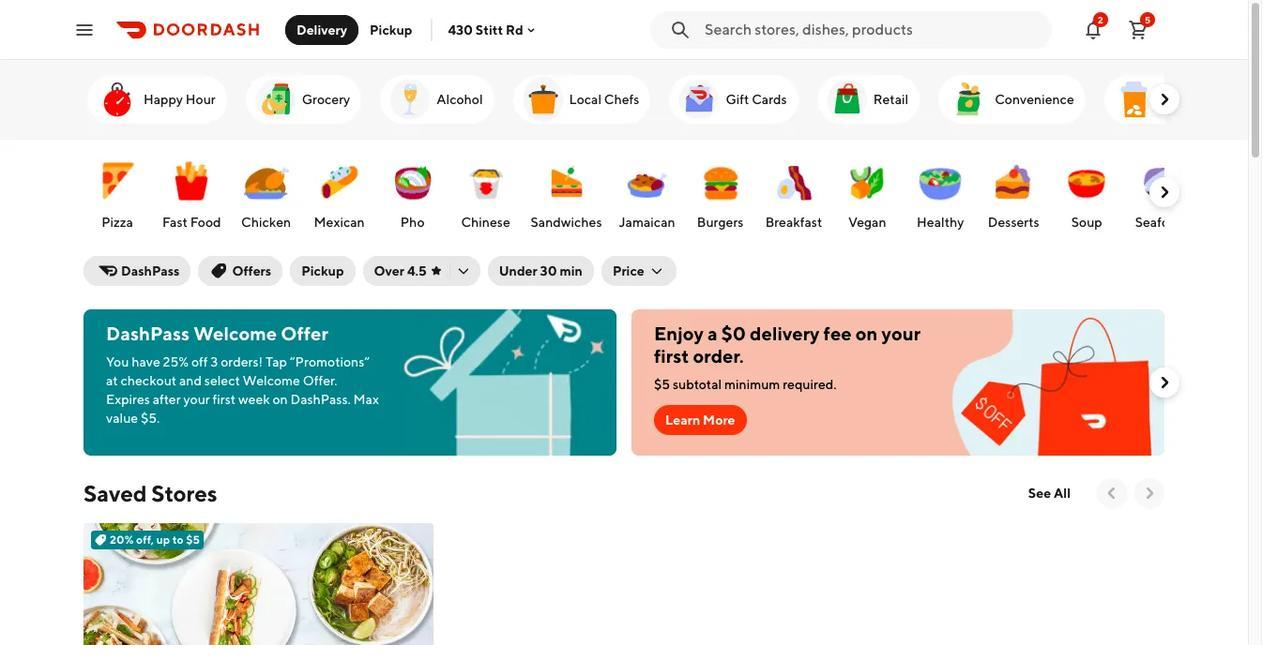 Task type: vqa. For each thing, say whether or not it's contained in the screenshot.
Chefs on the top of the page
yes



Task type: locate. For each thing, give the bounding box(es) containing it.
food
[[190, 215, 221, 230]]

welcome down tap
[[243, 374, 300, 389]]

pickup button right delivery
[[359, 15, 424, 45]]

seafood
[[1136, 215, 1185, 230]]

local chefs
[[569, 92, 640, 107]]

up
[[156, 533, 170, 547]]

"promotions"
[[290, 355, 370, 370]]

1 horizontal spatial pickup
[[370, 22, 412, 37]]

grocery image
[[253, 77, 298, 122]]

1 vertical spatial first
[[213, 392, 236, 407]]

$5 left subtotal
[[654, 377, 670, 392]]

stores
[[151, 481, 217, 507]]

first down select
[[213, 392, 236, 407]]

next button of carousel image
[[1155, 183, 1174, 202], [1155, 374, 1174, 392]]

pickup for the pickup button to the top
[[370, 22, 412, 37]]

20% off, up to $5
[[110, 533, 200, 547]]

on right fee
[[856, 323, 878, 344]]

and
[[179, 374, 202, 389]]

0 vertical spatial pickup
[[370, 22, 412, 37]]

0 horizontal spatial on
[[273, 392, 288, 407]]

0 horizontal spatial pickup
[[301, 264, 344, 279]]

0 vertical spatial $5
[[654, 377, 670, 392]]

welcome inside the you have 25% off 3 orders! tap "promotions" at checkout and select welcome offer. expires after your first week on dashpass. max value $5.
[[243, 374, 300, 389]]

on right week
[[273, 392, 288, 407]]

1 next button of carousel image from the top
[[1155, 183, 1174, 202]]

1 vertical spatial on
[[273, 392, 288, 407]]

you have 25% off 3 orders! tap "promotions" at checkout and select welcome offer. expires after your first week on dashpass. max value $5.
[[106, 355, 379, 426]]

learn more button
[[654, 405, 747, 436]]

tap
[[266, 355, 287, 370]]

1 horizontal spatial first
[[654, 345, 689, 367]]

430
[[448, 22, 473, 37]]

have
[[132, 355, 160, 370]]

health
[[1161, 92, 1201, 107]]

your right fee
[[882, 323, 921, 344]]

1 vertical spatial pickup
[[301, 264, 344, 279]]

retail image
[[825, 77, 870, 122]]

saved
[[84, 481, 147, 507]]

your down and
[[183, 392, 210, 407]]

1 vertical spatial welcome
[[243, 374, 300, 389]]

grocery
[[302, 92, 350, 107]]

dashpass inside button
[[121, 264, 180, 279]]

1 vertical spatial your
[[183, 392, 210, 407]]

see all link
[[1017, 479, 1082, 509]]

1 vertical spatial dashpass
[[106, 323, 190, 344]]

pickup right delivery
[[370, 22, 412, 37]]

dashpass.
[[290, 392, 351, 407]]

required.
[[783, 377, 837, 392]]

pickup button down mexican
[[290, 256, 355, 286]]

all
[[1054, 486, 1071, 501]]

learn
[[665, 413, 700, 428]]

fast
[[162, 215, 188, 230]]

week
[[238, 392, 270, 407]]

at
[[106, 374, 118, 389]]

min
[[560, 264, 583, 279]]

under 30 min
[[499, 264, 583, 279]]

max
[[353, 392, 379, 407]]

dashpass up 'have'
[[106, 323, 190, 344]]

minimum
[[725, 377, 780, 392]]

notification bell image
[[1082, 18, 1105, 41]]

chinese
[[461, 215, 510, 230]]

your inside the enjoy a $0 delivery fee on your first order.
[[882, 323, 921, 344]]

next button of carousel image right "previous button of carousel" icon
[[1140, 484, 1159, 503]]

pho
[[400, 215, 425, 230]]

mexican
[[314, 215, 365, 230]]

$5.
[[141, 411, 160, 426]]

0 vertical spatial your
[[882, 323, 921, 344]]

pickup for the bottom the pickup button
[[301, 264, 344, 279]]

1 vertical spatial next button of carousel image
[[1140, 484, 1159, 503]]

1 vertical spatial next button of carousel image
[[1155, 374, 1174, 392]]

sandwiches
[[531, 215, 602, 230]]

off
[[191, 355, 208, 370]]

1 horizontal spatial your
[[882, 323, 921, 344]]

0 vertical spatial pickup button
[[359, 15, 424, 45]]

dashpass
[[121, 264, 180, 279], [106, 323, 190, 344]]

1 vertical spatial pickup button
[[290, 256, 355, 286]]

Store search: begin typing to search for stores available on DoorDash text field
[[705, 19, 1041, 40]]

next button of carousel image down 5 "button" on the top right of page
[[1155, 90, 1174, 109]]

$5
[[654, 377, 670, 392], [186, 533, 200, 547]]

to
[[172, 533, 184, 547]]

0 vertical spatial next button of carousel image
[[1155, 183, 1174, 202]]

1 horizontal spatial pickup button
[[359, 15, 424, 45]]

you
[[106, 355, 129, 370]]

offers
[[232, 264, 271, 279]]

welcome up orders! at the left bottom of the page
[[194, 323, 277, 344]]

pickup button
[[359, 15, 424, 45], [290, 256, 355, 286]]

0 vertical spatial first
[[654, 345, 689, 367]]

gift
[[726, 92, 749, 107]]

$5 right to
[[186, 533, 200, 547]]

0 horizontal spatial pickup button
[[290, 256, 355, 286]]

offers button
[[198, 256, 283, 286]]

your
[[882, 323, 921, 344], [183, 392, 210, 407]]

first
[[654, 345, 689, 367], [213, 392, 236, 407]]

dashpass for dashpass welcome offer
[[106, 323, 190, 344]]

offer
[[281, 323, 328, 344]]

health image
[[1112, 77, 1157, 122]]

hour
[[186, 92, 216, 107]]

saved stores
[[84, 481, 217, 507]]

alcohol link
[[380, 75, 494, 124]]

rd
[[506, 22, 523, 37]]

next button of carousel image
[[1155, 90, 1174, 109], [1140, 484, 1159, 503]]

gift cards image
[[677, 77, 722, 122]]

pickup down mexican
[[301, 264, 344, 279]]

dashpass welcome offer
[[106, 323, 328, 344]]

0 vertical spatial on
[[856, 323, 878, 344]]

0 vertical spatial dashpass
[[121, 264, 180, 279]]

a
[[708, 323, 718, 344]]

5 button
[[1120, 11, 1157, 48]]

dashpass down 'fast'
[[121, 264, 180, 279]]

local
[[569, 92, 602, 107]]

first down enjoy at right
[[654, 345, 689, 367]]

0 horizontal spatial $5
[[186, 533, 200, 547]]

on
[[856, 323, 878, 344], [273, 392, 288, 407]]

1 horizontal spatial $5
[[654, 377, 670, 392]]

happy hour link
[[87, 75, 227, 124]]

1 horizontal spatial on
[[856, 323, 878, 344]]

retail link
[[817, 75, 920, 124]]

gift cards link
[[670, 75, 798, 124]]

0 horizontal spatial your
[[183, 392, 210, 407]]

stitt
[[476, 22, 503, 37]]

health link
[[1105, 75, 1213, 124]]

0 horizontal spatial first
[[213, 392, 236, 407]]



Task type: describe. For each thing, give the bounding box(es) containing it.
5
[[1145, 14, 1151, 25]]

desserts
[[988, 215, 1040, 230]]

dashpass button
[[84, 256, 191, 286]]

fast food
[[162, 215, 221, 230]]

over
[[374, 264, 405, 279]]

25%
[[163, 355, 189, 370]]

chicken
[[241, 215, 291, 230]]

after
[[153, 392, 181, 407]]

430 stitt rd
[[448, 22, 523, 37]]

subtotal
[[673, 377, 722, 392]]

gift cards
[[726, 92, 787, 107]]

grocery link
[[246, 75, 362, 124]]

first inside the enjoy a $0 delivery fee on your first order.
[[654, 345, 689, 367]]

checkout
[[121, 374, 177, 389]]

healthy
[[917, 215, 964, 230]]

delivery
[[750, 323, 820, 344]]

4.5
[[407, 264, 427, 279]]

dashpass for dashpass
[[121, 264, 180, 279]]

delivery
[[297, 22, 347, 37]]

430 stitt rd button
[[448, 22, 538, 37]]

previous button of carousel image
[[1103, 484, 1122, 503]]

happy hour image
[[95, 77, 140, 122]]

enjoy
[[654, 323, 704, 344]]

under 30 min button
[[488, 256, 594, 286]]

price
[[613, 264, 645, 279]]

more
[[703, 413, 735, 428]]

enjoy a $0 delivery fee on your first order.
[[654, 323, 921, 367]]

price button
[[602, 256, 677, 286]]

jamaican
[[619, 215, 675, 230]]

saved stores link
[[84, 479, 217, 509]]

learn more
[[665, 413, 735, 428]]

vegan
[[848, 215, 887, 230]]

open menu image
[[73, 18, 96, 41]]

happy
[[144, 92, 183, 107]]

select
[[204, 374, 240, 389]]

soup
[[1072, 215, 1103, 230]]

alcohol image
[[388, 77, 433, 122]]

on inside the you have 25% off 3 orders! tap "promotions" at checkout and select welcome offer. expires after your first week on dashpass. max value $5.
[[273, 392, 288, 407]]

chefs
[[604, 92, 640, 107]]

orders!
[[221, 355, 263, 370]]

burgers
[[697, 215, 744, 230]]

2 next button of carousel image from the top
[[1155, 374, 1174, 392]]

value
[[106, 411, 138, 426]]

delivery button
[[285, 15, 359, 45]]

first inside the you have 25% off 3 orders! tap "promotions" at checkout and select welcome offer. expires after your first week on dashpass. max value $5.
[[213, 392, 236, 407]]

local chefs link
[[513, 75, 651, 124]]

$5 subtotal minimum required.
[[654, 377, 837, 392]]

0 vertical spatial welcome
[[194, 323, 277, 344]]

1 vertical spatial $5
[[186, 533, 200, 547]]

2 items, open order cart image
[[1127, 18, 1150, 41]]

alcohol
[[437, 92, 483, 107]]

30
[[540, 264, 557, 279]]

2
[[1098, 14, 1104, 25]]

happy hour
[[144, 92, 216, 107]]

see all
[[1029, 486, 1071, 501]]

expires
[[106, 392, 150, 407]]

breakfast
[[766, 215, 822, 230]]

convenience
[[995, 92, 1074, 107]]

on inside the enjoy a $0 delivery fee on your first order.
[[856, 323, 878, 344]]

local chefs image
[[521, 77, 566, 122]]

order.
[[693, 345, 744, 367]]

over 4.5
[[374, 264, 427, 279]]

under
[[499, 264, 538, 279]]

see
[[1029, 486, 1051, 501]]

over 4.5 button
[[363, 256, 480, 286]]

3
[[211, 355, 218, 370]]

20%
[[110, 533, 134, 547]]

fee
[[824, 323, 852, 344]]

0 vertical spatial next button of carousel image
[[1155, 90, 1174, 109]]

off,
[[136, 533, 154, 547]]

cards
[[752, 92, 787, 107]]

retail
[[874, 92, 909, 107]]

your inside the you have 25% off 3 orders! tap "promotions" at checkout and select welcome offer. expires after your first week on dashpass. max value $5.
[[183, 392, 210, 407]]

$0
[[722, 323, 746, 344]]

pizza
[[101, 215, 133, 230]]

convenience image
[[946, 77, 991, 122]]

convenience link
[[939, 75, 1086, 124]]



